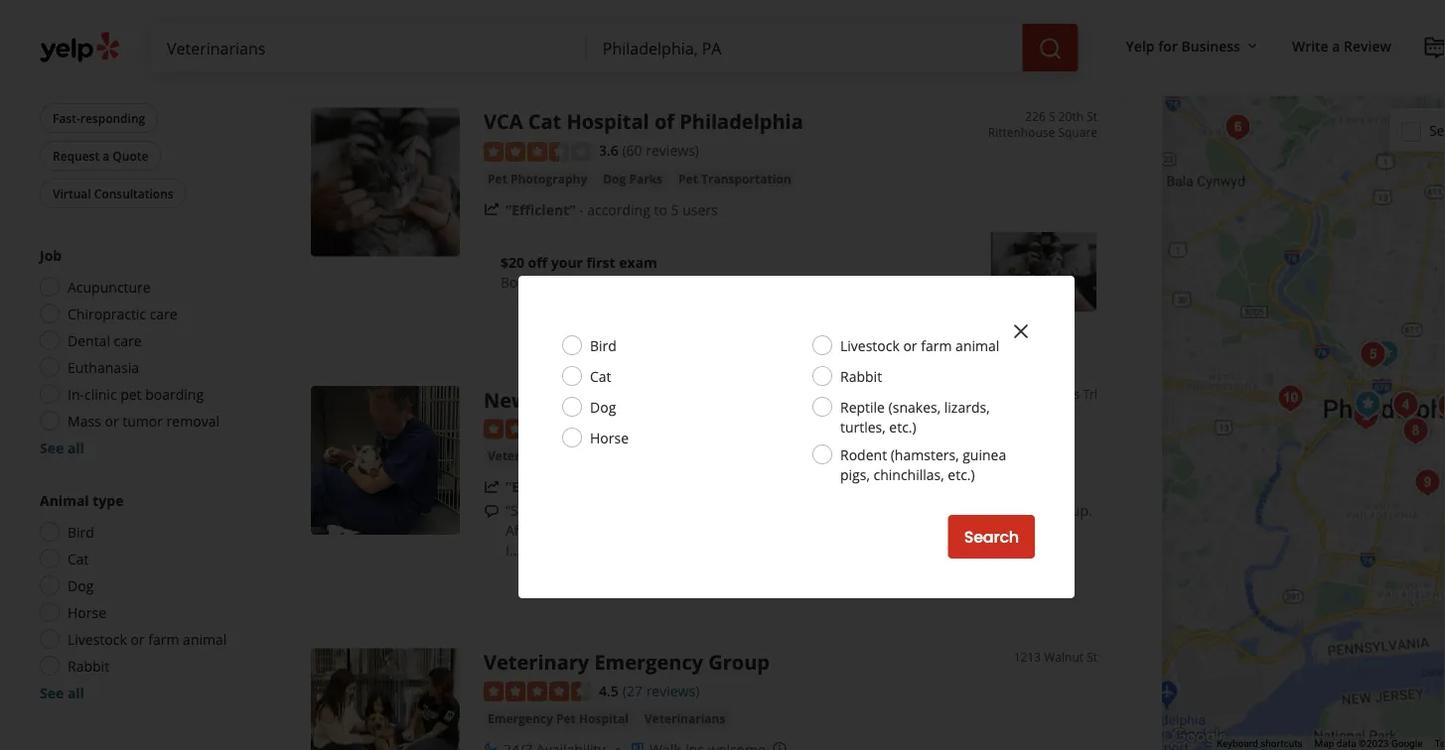 Task type: vqa. For each thing, say whether or not it's contained in the screenshot.
"Newtown Veterinary Hospital"
yes



Task type: describe. For each thing, give the bounding box(es) containing it.
trl
[[1083, 386, 1098, 403]]

pet's
[[571, 272, 601, 291]]

1 vertical spatial veterinary
[[484, 649, 589, 676]]

rabbit inside option group
[[68, 657, 109, 676]]

pet for pet photography
[[488, 170, 507, 187]]

livestock inside search dialog
[[840, 336, 900, 355]]

yelp inside "so, we recently adopted two kittens and it was time to take them to the vet for a check up. after doing research on yelp for vet reviews, i decided to go with newtown vet because i…"
[[662, 521, 690, 540]]

pet for pet transportation
[[678, 170, 698, 187]]

art city vets & urgent care image
[[1353, 335, 1393, 375]]

thrive pet healthcare - spring garden image
[[1366, 334, 1406, 374]]

16 trending v2 image for newtown
[[484, 480, 500, 495]]

write a review
[[1292, 36, 1392, 55]]

removal
[[166, 412, 219, 431]]

featured
[[40, 34, 102, 53]]

2 vertical spatial dog
[[68, 577, 94, 595]]

1 vertical spatial your
[[537, 272, 567, 291]]

reptile
[[840, 398, 885, 417]]

a for request
[[103, 148, 109, 164]]

business
[[1181, 36, 1241, 55]]

the animedic image
[[1218, 108, 1258, 148]]

fast-responding button
[[40, 103, 158, 133]]

adopted
[[611, 502, 666, 520]]

(snakes,
[[889, 398, 941, 417]]

for inside button
[[1158, 36, 1178, 55]]

care for chiropractic care
[[150, 304, 177, 323]]

107
[[1022, 386, 1043, 403]]

vca cat hospital of philadelphia link
[[484, 108, 803, 135]]

"efficient" for "efficient"
[[506, 478, 576, 497]]

responding
[[80, 110, 145, 126]]

request
[[53, 148, 99, 164]]

request a quote
[[53, 148, 148, 164]]

dental
[[68, 331, 110, 350]]

go
[[874, 521, 890, 540]]

emergency pet hospital link
[[484, 709, 633, 729]]

square
[[1058, 124, 1098, 140]]

to left take
[[846, 502, 860, 520]]

dog parks button
[[599, 169, 667, 189]]

4.2
[[599, 419, 619, 438]]

pet photography
[[488, 170, 587, 187]]

animal inside option group
[[183, 630, 227, 649]]

(36 reviews) link
[[623, 417, 700, 438]]

reviews) for emergency
[[646, 682, 700, 701]]

request a quote button
[[40, 141, 161, 171]]

more
[[803, 272, 839, 291]]

a inside "so, we recently adopted two kittens and it was time to take them to the vet for a check up. after doing research on yelp for vet reviews, i decided to go with newtown vet because i…"
[[1020, 502, 1027, 520]]

0 vertical spatial newtown
[[484, 386, 580, 414]]

0 vertical spatial veterinarians link
[[484, 446, 573, 466]]

-
[[579, 200, 584, 219]]

penns
[[1046, 386, 1080, 403]]

1 vertical spatial veterinarians link
[[640, 709, 730, 729]]

after
[[506, 521, 537, 540]]

to left go
[[857, 521, 871, 540]]

option group containing animal type
[[34, 491, 246, 703]]

dog parks link
[[599, 169, 667, 189]]

two
[[669, 502, 693, 520]]

virtual consultations
[[53, 185, 173, 202]]

emergency pet hospital button
[[484, 709, 633, 729]]

keyboard shortcuts button
[[1217, 738, 1303, 751]]

write a review link
[[1284, 28, 1400, 64]]

map
[[1315, 739, 1334, 751]]

reviews) for veterinary
[[646, 419, 700, 438]]

1 vertical spatial horse
[[68, 603, 106, 622]]

emergency inside button
[[488, 711, 553, 727]]

2 vertical spatial for
[[693, 521, 712, 540]]

(hamsters,
[[891, 445, 959, 464]]

search button
[[948, 516, 1035, 559]]

bird inside option group
[[68, 523, 94, 542]]

time
[[813, 502, 843, 520]]

te link
[[1435, 739, 1445, 751]]

3.6
[[599, 140, 619, 159]]

search dialog
[[0, 0, 1445, 751]]

liberty vet pets - veterinary hospital & home visit services image
[[1349, 390, 1389, 430]]

(27 reviews)
[[623, 682, 700, 701]]

vca cat hospital of philadelphia
[[484, 108, 803, 135]]

all for rabbit
[[67, 684, 84, 703]]

0 horizontal spatial livestock
[[68, 630, 127, 649]]

"so,
[[506, 502, 530, 520]]

keyboard
[[1217, 739, 1258, 751]]

them
[[894, 502, 929, 520]]

animal
[[40, 491, 89, 510]]

16 twenty four seven availability v2 image
[[484, 742, 500, 751]]

16 chevron down v2 image
[[1245, 38, 1260, 54]]

doing
[[541, 521, 578, 540]]

on
[[641, 521, 658, 540]]

animal type
[[40, 491, 124, 510]]

4.5
[[599, 682, 619, 701]]

philadelphia
[[680, 108, 803, 135]]

rodent (hamsters, guinea pigs, chinchillas, etc.)
[[840, 445, 1006, 484]]

4.2 link
[[599, 417, 619, 438]]

mass
[[68, 412, 101, 431]]

with
[[894, 521, 922, 540]]

parks
[[629, 170, 663, 187]]

dog parks
[[603, 170, 663, 187]]

etc.) inside rodent (hamsters, guinea pigs, chinchillas, etc.)
[[948, 465, 975, 484]]

veterinary emergency group link
[[484, 649, 770, 676]]

rodent
[[840, 445, 887, 464]]

4.2 star rating image
[[484, 420, 591, 440]]

1 vertical spatial $20
[[734, 272, 758, 291]]

20th
[[1059, 108, 1084, 124]]

(27
[[623, 682, 643, 701]]

keyboard shortcuts
[[1217, 739, 1303, 751]]

1 vertical spatial livestock or farm animal
[[68, 630, 227, 649]]

quote
[[113, 148, 148, 164]]

1 horizontal spatial veterinarians button
[[640, 709, 730, 729]]

(36 reviews)
[[623, 419, 700, 438]]

0 vertical spatial exam
[[619, 253, 657, 271]]

companion pet hospital image
[[1408, 463, 1445, 503]]

acupuncture
[[68, 278, 151, 296]]

read
[[766, 272, 799, 291]]

0 horizontal spatial veterinarians button
[[484, 446, 573, 466]]

cat inside search dialog
[[590, 367, 611, 386]]

care for dental care
[[114, 331, 142, 350]]

1 vertical spatial for
[[997, 502, 1016, 520]]

veterinarians for the leftmost the veterinarians button
[[488, 448, 569, 464]]

to left 5
[[654, 200, 667, 219]]

virtual consultations button
[[40, 179, 186, 209]]

te
[[1435, 739, 1445, 751]]

1 horizontal spatial emergency
[[594, 649, 703, 676]]

hospital for pet
[[579, 711, 629, 727]]

of
[[654, 108, 674, 135]]

1213 walnut st
[[1014, 649, 1098, 665]]

animal inside search dialog
[[956, 336, 1000, 355]]

veterinary emergency group
[[484, 649, 770, 676]]

vet
[[991, 521, 1012, 540]]

see all for mass or tumor removal
[[40, 439, 84, 457]]

reptile (snakes, lizards, turtles, etc.)
[[840, 398, 990, 437]]

or inside search dialog
[[903, 336, 917, 355]]

etc.) inside the reptile (snakes, lizards, turtles, etc.)
[[889, 418, 916, 437]]

dog inside button
[[603, 170, 626, 187]]

type
[[93, 491, 124, 510]]

take
[[863, 502, 891, 520]]

vca cat hospital of philadelphia image
[[1348, 385, 1388, 425]]

226 s 20th st rittenhouse square
[[988, 108, 1098, 140]]

job
[[40, 246, 62, 265]]

16 speech v2 image
[[484, 504, 500, 520]]

vca cat hospital of philadelphia image
[[311, 108, 460, 257]]

in-
[[68, 385, 84, 404]]

see all for rabbit
[[40, 684, 84, 703]]

see all button for rabbit
[[40, 684, 84, 703]]

fast-responding
[[53, 110, 145, 126]]

see all button for mass or tumor removal
[[40, 439, 84, 457]]



Task type: locate. For each thing, give the bounding box(es) containing it.
emergency down 4.5 star rating image
[[488, 711, 553, 727]]

and left save
[[673, 272, 698, 291]]

1 vertical spatial veterinary emergency group image
[[311, 649, 460, 751]]

animal
[[956, 336, 1000, 355], [183, 630, 227, 649]]

veterinary emergency group image
[[1386, 386, 1426, 426]]

1 vertical spatial reviews)
[[646, 419, 700, 438]]

0 vertical spatial or
[[903, 336, 917, 355]]

all for mass or tumor removal
[[67, 439, 84, 457]]

cat up newtown veterinary hospital link
[[590, 367, 611, 386]]

1 horizontal spatial for
[[997, 502, 1016, 520]]

1 horizontal spatial yelp
[[1126, 36, 1155, 55]]

0 vertical spatial hospital
[[567, 108, 649, 135]]

1 vertical spatial veterinarians
[[644, 711, 726, 727]]

walnut
[[1044, 649, 1084, 665]]

veterinarians link down the (27 reviews)
[[640, 709, 730, 729]]

newtown up the 4.2 star rating image at bottom left
[[484, 386, 580, 414]]

newtown veterinary hospital link
[[484, 386, 778, 414]]

see all
[[40, 439, 84, 457], [40, 684, 84, 703]]

1 horizontal spatial a
[[1020, 502, 1027, 520]]

1 vertical spatial option group
[[34, 491, 246, 703]]

care down chiropractic care
[[114, 331, 142, 350]]

1 vertical spatial see
[[40, 684, 64, 703]]

hospital up 3.6
[[567, 108, 649, 135]]

veterinarians for right the veterinarians button
[[644, 711, 726, 727]]

16 trending v2 image up 16 speech v2 icon in the bottom left of the page
[[484, 480, 500, 495]]

0 vertical spatial veterinary emergency group image
[[1386, 386, 1426, 426]]

veterinary up (36
[[585, 386, 690, 414]]

1 vertical spatial exam
[[633, 272, 669, 291]]

pet photography link
[[484, 169, 591, 189]]

yelp down two
[[662, 521, 690, 540]]

veterinarians down the (27 reviews)
[[644, 711, 726, 727]]

veterinarians button down the (27 reviews)
[[640, 709, 730, 729]]

1 vertical spatial etc.)
[[948, 465, 975, 484]]

farm inside search dialog
[[921, 336, 952, 355]]

etc.)
[[889, 418, 916, 437], [948, 465, 975, 484]]

1213
[[1014, 649, 1041, 665]]

"so, we recently adopted two kittens and it was time to take them to the vet for a check up. after doing research on yelp for vet reviews, i decided to go with newtown vet because i…"
[[506, 502, 1092, 560]]

1 reviews) from the top
[[646, 140, 699, 159]]

hospital for cat
[[567, 108, 649, 135]]

1 horizontal spatial etc.)
[[948, 465, 975, 484]]

map region
[[940, 63, 1445, 751]]

1 horizontal spatial $20
[[734, 272, 758, 291]]

i
[[795, 521, 799, 540]]

a inside button
[[103, 148, 109, 164]]

1 see all from the top
[[40, 439, 84, 457]]

1 see from the top
[[40, 439, 64, 457]]

world of animals at rittenhouse image
[[1346, 397, 1386, 437]]

0 vertical spatial veterinarians button
[[484, 446, 573, 466]]

(36
[[623, 419, 643, 438]]

it
[[773, 502, 781, 520]]

exam left save
[[633, 272, 669, 291]]

1 horizontal spatial veterinarians link
[[640, 709, 730, 729]]

pet inside emergency pet hospital button
[[556, 711, 576, 727]]

clinic
[[84, 385, 117, 404]]

review
[[1344, 36, 1392, 55]]

2 vertical spatial or
[[131, 630, 145, 649]]

a right write
[[1332, 36, 1340, 55]]

1 horizontal spatial livestock
[[840, 336, 900, 355]]

4.5 link
[[599, 680, 619, 701]]

0 horizontal spatial etc.)
[[889, 418, 916, 437]]

0 vertical spatial care
[[150, 304, 177, 323]]

tumor
[[122, 412, 163, 431]]

center city veterinary hospital image
[[1431, 387, 1445, 427]]

user actions element
[[1110, 28, 1445, 68]]

0 vertical spatial etc.)
[[889, 418, 916, 437]]

liberty vet pets - veterinary hospital & home visit services image
[[1349, 390, 1389, 430]]

sea
[[1429, 121, 1445, 140]]

16 trending v2 image down pet photography link
[[484, 202, 500, 218]]

1 vertical spatial see all button
[[40, 684, 84, 703]]

hospital for veterinary
[[695, 386, 778, 414]]

1 vertical spatial dog
[[590, 398, 616, 417]]

exam
[[619, 253, 657, 271], [633, 272, 669, 291]]

st right 20th in the top of the page
[[1087, 108, 1098, 124]]

veterinarians button down the 4.2 star rating image at bottom left
[[484, 446, 573, 466]]

pet down 3.6 star rating image
[[488, 170, 507, 187]]

projects image
[[1423, 36, 1445, 60]]

reviews) right (36
[[646, 419, 700, 438]]

1 horizontal spatial animal
[[956, 336, 1000, 355]]

first right "pet's"
[[604, 272, 630, 291]]

0 vertical spatial livestock or farm animal
[[840, 336, 1000, 355]]

reviews) right (27
[[646, 682, 700, 701]]

1 st from the top
[[1087, 108, 1098, 124]]

chinchillas,
[[874, 465, 944, 484]]

farm
[[921, 336, 952, 355], [148, 630, 179, 649]]

None search field
[[151, 24, 1082, 72]]

yelp
[[1126, 36, 1155, 55], [662, 521, 690, 540]]

1 horizontal spatial horse
[[590, 429, 629, 447]]

dog up 4.2 link
[[590, 398, 616, 417]]

and inside "so, we recently adopted two kittens and it was time to take them to the vet for a check up. after doing research on yelp for vet reviews, i decided to go with newtown vet because i…"
[[744, 502, 769, 520]]

google image
[[1167, 725, 1233, 751]]

1 option group from the top
[[34, 245, 246, 458]]

care
[[150, 304, 177, 323], [114, 331, 142, 350]]

0 vertical spatial $20
[[501, 253, 524, 271]]

1 "efficient" from the top
[[506, 200, 576, 219]]

0 horizontal spatial and
[[673, 272, 698, 291]]

1 vertical spatial "efficient"
[[506, 478, 576, 497]]

cat up 3.6 star rating image
[[528, 108, 561, 135]]

2 see all from the top
[[40, 684, 84, 703]]

1 horizontal spatial pet
[[556, 711, 576, 727]]

yelp inside yelp for business button
[[1126, 36, 1155, 55]]

pet transportation link
[[675, 169, 795, 189]]

0 horizontal spatial bird
[[68, 523, 94, 542]]

data
[[1337, 739, 1356, 751]]

pet inside pet photography button
[[488, 170, 507, 187]]

write
[[1292, 36, 1329, 55]]

a left 'quote'
[[103, 148, 109, 164]]

veterinarians link down the 4.2 star rating image at bottom left
[[484, 446, 573, 466]]

reviews,
[[739, 521, 791, 540]]

the pet mechanic image
[[1396, 412, 1436, 451], [1396, 412, 1436, 451]]

0 vertical spatial horse
[[590, 429, 629, 447]]

bird up newtown veterinary hospital link
[[590, 336, 617, 355]]

1 horizontal spatial livestock or farm animal
[[840, 336, 1000, 355]]

farm inside option group
[[148, 630, 179, 649]]

0 vertical spatial see
[[40, 439, 64, 457]]

2 horizontal spatial pet
[[678, 170, 698, 187]]

rabbit inside search dialog
[[840, 367, 882, 386]]

mass or tumor removal
[[68, 412, 219, 431]]

16 trending v2 image for vca
[[484, 202, 500, 218]]

hospital up (36 reviews) link
[[695, 386, 778, 414]]

see for rabbit
[[40, 684, 64, 703]]

2 option group from the top
[[34, 491, 246, 703]]

0 vertical spatial first
[[587, 253, 615, 271]]

0 vertical spatial dog
[[603, 170, 626, 187]]

newtown veterinary hospital image
[[311, 386, 460, 535]]

your down off
[[537, 272, 567, 291]]

2 horizontal spatial cat
[[590, 367, 611, 386]]

veterinary hospital university of pennsylvania image
[[1271, 379, 1311, 419]]

to left the the
[[932, 502, 946, 520]]

16 walk in welcome v2 image
[[630, 742, 646, 751]]

1 vertical spatial bird
[[68, 523, 94, 542]]

0 vertical spatial farm
[[921, 336, 952, 355]]

st inside 226 s 20th st rittenhouse square
[[1087, 108, 1098, 124]]

0 horizontal spatial pet
[[488, 170, 507, 187]]

2 "efficient" from the top
[[506, 478, 576, 497]]

2 horizontal spatial or
[[903, 336, 917, 355]]

pigs,
[[840, 465, 870, 484]]

0 vertical spatial option group
[[34, 245, 246, 458]]

hospital inside button
[[579, 711, 629, 727]]

0 vertical spatial and
[[673, 272, 698, 291]]

1 see all button from the top
[[40, 439, 84, 457]]

cat down animal type
[[68, 550, 89, 569]]

0 vertical spatial emergency
[[594, 649, 703, 676]]

2 reviews) from the top
[[646, 419, 700, 438]]

a for write
[[1332, 36, 1340, 55]]

0 horizontal spatial cat
[[68, 550, 89, 569]]

fast-
[[53, 110, 80, 126]]

1 horizontal spatial or
[[131, 630, 145, 649]]

5
[[671, 200, 679, 219]]

cat inside option group
[[68, 550, 89, 569]]

0 vertical spatial a
[[1332, 36, 1340, 55]]

save
[[701, 272, 730, 291]]

turtles,
[[840, 418, 886, 437]]

emergency pet hospital
[[488, 711, 629, 727]]

2 see all button from the top
[[40, 684, 84, 703]]

kittens
[[697, 502, 741, 520]]

a left check
[[1020, 502, 1027, 520]]

0 vertical spatial animal
[[956, 336, 1000, 355]]

0 vertical spatial your
[[551, 253, 583, 271]]

0 vertical spatial veterinary
[[585, 386, 690, 414]]

newtown veterinary hospital
[[484, 386, 778, 414]]

exam down the according
[[619, 253, 657, 271]]

1 vertical spatial yelp
[[662, 521, 690, 540]]

info icon image
[[772, 741, 788, 751], [772, 741, 788, 751]]

livestock or farm animal inside search dialog
[[840, 336, 1000, 355]]

reviews) down of
[[646, 140, 699, 159]]

1 vertical spatial vet
[[716, 521, 735, 540]]

search image
[[1039, 37, 1062, 61]]

featured group
[[36, 34, 246, 213]]

pet photography button
[[484, 169, 591, 189]]

transportation
[[701, 170, 791, 187]]

yelp left business
[[1126, 36, 1155, 55]]

1 vertical spatial emergency
[[488, 711, 553, 727]]

1 all from the top
[[67, 439, 84, 457]]

veterinary up 4.5 star rating image
[[484, 649, 589, 676]]

0 horizontal spatial $20
[[501, 253, 524, 271]]

0 vertical spatial see all
[[40, 439, 84, 457]]

and left it
[[744, 502, 769, 520]]

0 horizontal spatial rabbit
[[68, 657, 109, 676]]

2 vertical spatial hospital
[[579, 711, 629, 727]]

for
[[1158, 36, 1178, 55], [997, 502, 1016, 520], [693, 521, 712, 540]]

option group
[[34, 245, 246, 458], [34, 491, 246, 703]]

pet inside pet transportation button
[[678, 170, 698, 187]]

0 horizontal spatial veterinary emergency group image
[[311, 649, 460, 751]]

0 vertical spatial yelp
[[1126, 36, 1155, 55]]

see all button
[[40, 439, 84, 457], [40, 684, 84, 703]]

0 vertical spatial rabbit
[[840, 367, 882, 386]]

3 reviews) from the top
[[646, 682, 700, 701]]

i…"
[[506, 541, 525, 560]]

users
[[683, 200, 718, 219]]

guinea
[[963, 445, 1006, 464]]

veterinary emergency group image
[[1386, 386, 1426, 426], [311, 649, 460, 751]]

euthanasia
[[68, 358, 139, 377]]

dog inside search dialog
[[590, 398, 616, 417]]

veterinarians down the 4.2 star rating image at bottom left
[[488, 448, 569, 464]]

map data ©2023 google
[[1315, 739, 1423, 751]]

2 16 trending v2 image from the top
[[484, 480, 500, 495]]

horse
[[590, 429, 629, 447], [68, 603, 106, 622]]

"efficient" down pet photography link
[[506, 200, 576, 219]]

book
[[501, 272, 534, 291]]

newtown
[[484, 386, 580, 414], [925, 521, 987, 540]]

1 vertical spatial 16 trending v2 image
[[484, 480, 500, 495]]

1 vertical spatial all
[[67, 684, 84, 703]]

first up "pet's"
[[587, 253, 615, 271]]

3.6 star rating image
[[484, 142, 591, 162]]

hospital down 4.5
[[579, 711, 629, 727]]

$20 off your first exam book your pet's first exam and save $20 read more
[[501, 253, 839, 291]]

2 st from the top
[[1087, 649, 1098, 665]]

bird inside search dialog
[[590, 336, 617, 355]]

0 horizontal spatial animal
[[183, 630, 227, 649]]

emergency up (27 reviews) link
[[594, 649, 703, 676]]

pet up users
[[678, 170, 698, 187]]

and inside $20 off your first exam book your pet's first exam and save $20 read more
[[673, 272, 698, 291]]

$20
[[501, 253, 524, 271], [734, 272, 758, 291]]

$20 up the book
[[501, 253, 524, 271]]

0 vertical spatial for
[[1158, 36, 1178, 55]]

"efficient" up we
[[506, 478, 576, 497]]

hospital
[[567, 108, 649, 135], [695, 386, 778, 414], [579, 711, 629, 727]]

(60
[[622, 140, 642, 159]]

1 16 trending v2 image from the top
[[484, 202, 500, 218]]

google
[[1391, 739, 1423, 751]]

1 horizontal spatial cat
[[528, 108, 561, 135]]

to
[[654, 200, 667, 219], [846, 502, 860, 520], [932, 502, 946, 520], [857, 521, 871, 540]]

0 horizontal spatial or
[[105, 412, 119, 431]]

1 vertical spatial animal
[[183, 630, 227, 649]]

search
[[964, 526, 1019, 549]]

0 vertical spatial vet
[[974, 502, 994, 520]]

yelp for business button
[[1118, 28, 1268, 64]]

according
[[587, 200, 650, 219]]

1 vertical spatial first
[[604, 272, 630, 291]]

decided
[[803, 521, 854, 540]]

1 vertical spatial see all
[[40, 684, 84, 703]]

2 all from the top
[[67, 684, 84, 703]]

lizards,
[[944, 398, 990, 417]]

1 vertical spatial newtown
[[925, 521, 987, 540]]

1 horizontal spatial and
[[744, 502, 769, 520]]

the
[[949, 502, 970, 520]]

vet down kittens
[[716, 521, 735, 540]]

for up vet
[[997, 502, 1016, 520]]

1 vertical spatial and
[[744, 502, 769, 520]]

for down kittens
[[693, 521, 712, 540]]

st right walnut on the right
[[1087, 649, 1098, 665]]

dog down animal type
[[68, 577, 94, 595]]

4.5 star rating image
[[484, 683, 591, 702]]

consultations
[[94, 185, 173, 202]]

livestock
[[840, 336, 900, 355], [68, 630, 127, 649]]

for left business
[[1158, 36, 1178, 55]]

veterinarians link
[[484, 446, 573, 466], [640, 709, 730, 729]]

up.
[[1072, 502, 1092, 520]]

0 horizontal spatial emergency
[[488, 711, 553, 727]]

we
[[533, 502, 552, 520]]

a
[[1332, 36, 1340, 55], [103, 148, 109, 164], [1020, 502, 1027, 520]]

0 horizontal spatial care
[[114, 331, 142, 350]]

1 vertical spatial livestock
[[68, 630, 127, 649]]

vet right the the
[[974, 502, 994, 520]]

0 vertical spatial all
[[67, 439, 84, 457]]

1 horizontal spatial veterinary emergency group image
[[1386, 386, 1426, 426]]

2 see from the top
[[40, 684, 64, 703]]

2 horizontal spatial for
[[1158, 36, 1178, 55]]

etc.) down (snakes,
[[889, 418, 916, 437]]

s
[[1049, 108, 1055, 124]]

reviews)
[[646, 140, 699, 159], [646, 419, 700, 438], [646, 682, 700, 701]]

1 vertical spatial veterinarians button
[[640, 709, 730, 729]]

0 vertical spatial 16 trending v2 image
[[484, 202, 500, 218]]

©2023
[[1359, 739, 1389, 751]]

st
[[1087, 108, 1098, 124], [1087, 649, 1098, 665]]

0 vertical spatial reviews)
[[646, 140, 699, 159]]

see for mass or tumor removal
[[40, 439, 64, 457]]

etc.) down guinea
[[948, 465, 975, 484]]

in-clinic pet boarding
[[68, 385, 204, 404]]

chiropractic care
[[68, 304, 177, 323]]

newtown inside "so, we recently adopted two kittens and it was time to take them to the vet for a check up. after doing research on yelp for vet reviews, i decided to go with newtown vet because i…"
[[925, 521, 987, 540]]

bird down animal type
[[68, 523, 94, 542]]

0 vertical spatial cat
[[528, 108, 561, 135]]

1 vertical spatial st
[[1087, 649, 1098, 665]]

"efficient"
[[506, 200, 576, 219], [506, 478, 576, 497]]

1 vertical spatial care
[[114, 331, 142, 350]]

option group containing job
[[34, 245, 246, 458]]

dog
[[603, 170, 626, 187], [590, 398, 616, 417], [68, 577, 94, 595]]

research
[[581, 521, 638, 540]]

first
[[587, 253, 615, 271], [604, 272, 630, 291]]

$20 right save
[[734, 272, 758, 291]]

newtown down the the
[[925, 521, 987, 540]]

bird
[[590, 336, 617, 355], [68, 523, 94, 542]]

care right the chiropractic
[[150, 304, 177, 323]]

your up "pet's"
[[551, 253, 583, 271]]

close image
[[1009, 320, 1033, 344]]

horse inside search dialog
[[590, 429, 629, 447]]

16 trending v2 image
[[484, 202, 500, 218], [484, 480, 500, 495]]

1 horizontal spatial veterinarians
[[644, 711, 726, 727]]

pet down 4.5 star rating image
[[556, 711, 576, 727]]

0 horizontal spatial vet
[[716, 521, 735, 540]]

"efficient" for "efficient" - according to 5 users
[[506, 200, 576, 219]]

dog down 3.6
[[603, 170, 626, 187]]

check
[[1031, 502, 1068, 520]]



